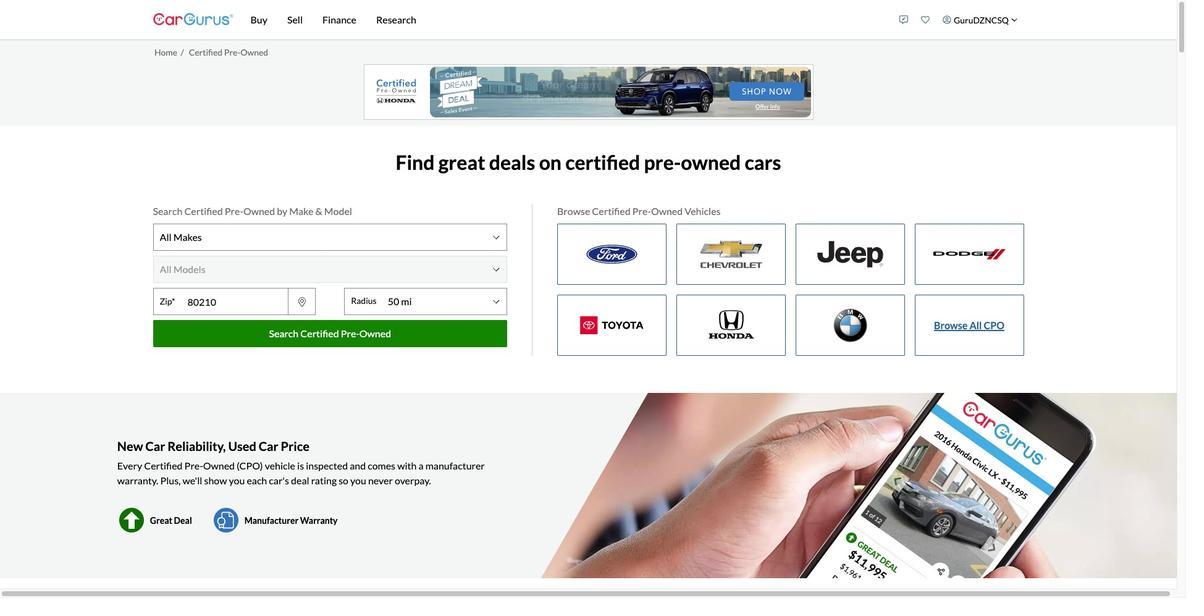 Task type: locate. For each thing, give the bounding box(es) containing it.
we'll
[[183, 475, 202, 486]]

browse down find great deals on certified pre-owned cars
[[557, 205, 590, 217]]

great
[[438, 150, 485, 174]]

certified for search certified pre-owned
[[300, 327, 339, 339]]

saved cars image
[[921, 15, 930, 24]]

price
[[281, 439, 309, 454]]

1 horizontal spatial browse
[[934, 319, 968, 331]]

certified
[[565, 150, 640, 174]]

ford image
[[558, 224, 666, 284]]

browse
[[557, 205, 590, 217], [934, 319, 968, 331]]

buy button
[[241, 0, 277, 40]]

cargurus logo homepage link image
[[153, 2, 233, 37]]

pre-
[[644, 150, 681, 174]]

car right new
[[145, 439, 165, 454]]

2 car from the left
[[259, 439, 278, 454]]

manufacturer warranty
[[244, 515, 338, 526]]

1 vertical spatial search
[[269, 327, 299, 339]]

pre- up ford image
[[633, 205, 651, 217]]

/
[[181, 47, 184, 57]]

radius
[[351, 296, 377, 306]]

browse for browse certified pre-owned vehicles
[[557, 205, 590, 217]]

used
[[228, 439, 256, 454]]

browse inside 'browse all cpo' link
[[934, 319, 968, 331]]

gurudzncsq menu item
[[937, 2, 1024, 37]]

toyota image
[[558, 295, 666, 355]]

honda image
[[677, 295, 785, 355]]

so
[[339, 475, 348, 486]]

pre- left by
[[225, 205, 243, 217]]

search
[[153, 205, 182, 217], [269, 327, 299, 339]]

certified for search certified pre-owned by make & model
[[184, 205, 223, 217]]

deal
[[174, 515, 192, 526]]

owned inside button
[[359, 327, 391, 339]]

owned up show
[[203, 460, 235, 472]]

Zip* field
[[181, 289, 288, 315]]

warranty
[[300, 515, 338, 526]]

model
[[324, 205, 352, 217]]

search for search certified pre-owned
[[269, 327, 299, 339]]

cars
[[745, 150, 781, 174]]

you right so
[[350, 475, 366, 486]]

make
[[289, 205, 314, 217]]

home link
[[154, 47, 177, 57]]

certified
[[189, 47, 223, 57], [184, 205, 223, 217], [592, 205, 631, 217], [300, 327, 339, 339], [144, 460, 183, 472]]

owned
[[240, 47, 268, 57], [243, 205, 275, 217], [651, 205, 683, 217], [359, 327, 391, 339], [203, 460, 235, 472]]

pre- down the radius
[[341, 327, 359, 339]]

1 car from the left
[[145, 439, 165, 454]]

1 horizontal spatial car
[[259, 439, 278, 454]]

car up vehicle
[[259, 439, 278, 454]]

0 horizontal spatial browse
[[557, 205, 590, 217]]

bmw image
[[796, 295, 904, 355]]

pre-
[[224, 47, 240, 57], [225, 205, 243, 217], [633, 205, 651, 217], [341, 327, 359, 339], [184, 460, 203, 472]]

owned left 'vehicles'
[[651, 205, 683, 217]]

all
[[970, 319, 982, 331]]

search inside button
[[269, 327, 299, 339]]

browse for browse all cpo
[[934, 319, 968, 331]]

overpay.
[[395, 475, 431, 486]]

0 vertical spatial browse
[[557, 205, 590, 217]]

find
[[396, 150, 435, 174]]

0 horizontal spatial you
[[229, 475, 245, 486]]

sell
[[287, 14, 303, 25]]

(cpo)
[[237, 460, 263, 472]]

certified inside button
[[300, 327, 339, 339]]

research
[[376, 14, 416, 25]]

browse all cpo
[[934, 319, 1005, 331]]

user icon image
[[943, 15, 952, 24]]

gurudzncsq menu
[[893, 2, 1024, 37]]

zip*
[[160, 296, 175, 307]]

menu bar
[[233, 0, 893, 40]]

map marker alt image
[[296, 297, 308, 307]]

find great deals on certified pre-owned cars
[[396, 150, 781, 174]]

pre- for search certified pre-owned
[[341, 327, 359, 339]]

car
[[145, 439, 165, 454], [259, 439, 278, 454]]

&
[[315, 205, 322, 217]]

gurudzncsq
[[954, 15, 1009, 25]]

browse left the all
[[934, 319, 968, 331]]

pre- up we'll
[[184, 460, 203, 472]]

a
[[419, 460, 424, 472]]

1 horizontal spatial you
[[350, 475, 366, 486]]

pre- inside button
[[341, 327, 359, 339]]

jeep image
[[796, 224, 904, 284]]

owned down the radius
[[359, 327, 391, 339]]

rating
[[311, 475, 337, 486]]

you down (cpo)
[[229, 475, 245, 486]]

manufacturer
[[244, 515, 299, 526]]

every
[[117, 460, 142, 472]]

0 horizontal spatial search
[[153, 205, 182, 217]]

1 horizontal spatial search
[[269, 327, 299, 339]]

0 horizontal spatial car
[[145, 439, 165, 454]]

owned left by
[[243, 205, 275, 217]]

vehicles
[[685, 205, 721, 217]]

you
[[229, 475, 245, 486], [350, 475, 366, 486]]

is
[[297, 460, 304, 472]]

great
[[150, 515, 172, 526]]

great deal image
[[117, 508, 146, 533]]

0 vertical spatial search
[[153, 205, 182, 217]]

1 vertical spatial browse
[[934, 319, 968, 331]]



Task type: vqa. For each thing, say whether or not it's contained in the screenshot.
the bottom THE BROWSE
yes



Task type: describe. For each thing, give the bounding box(es) containing it.
buy
[[251, 14, 267, 25]]

pre- for browse certified pre-owned vehicles
[[633, 205, 651, 217]]

research button
[[366, 0, 426, 40]]

search certified pre-owned button
[[153, 320, 507, 347]]

vehicle
[[265, 460, 295, 472]]

by
[[277, 205, 287, 217]]

certified for browse certified pre-owned vehicles
[[592, 205, 631, 217]]

owned
[[681, 150, 741, 174]]

comes
[[368, 460, 395, 472]]

browse certified pre-owned vehicles
[[557, 205, 721, 217]]

owned inside 'new car reliability, used car price every certified pre-owned (cpo) vehicle is inspected and comes with a manufacturer warranty. plus, we'll show you each car's deal rating so you never overpay.'
[[203, 460, 235, 472]]

deal
[[291, 475, 309, 486]]

2 you from the left
[[350, 475, 366, 486]]

browse all cpo link
[[934, 318, 1005, 333]]

add a car review image
[[900, 15, 909, 24]]

pre- for search certified pre-owned by make & model
[[225, 205, 243, 217]]

deals
[[489, 150, 535, 174]]

dodge image
[[915, 224, 1023, 284]]

warranty.
[[117, 475, 158, 486]]

menu bar containing buy
[[233, 0, 893, 40]]

chevrolet image
[[677, 224, 785, 284]]

home
[[154, 47, 177, 57]]

new
[[117, 439, 143, 454]]

with
[[397, 460, 417, 472]]

manufacturer warranty image
[[212, 508, 240, 533]]

inspected
[[306, 460, 348, 472]]

search certified pre-owned
[[269, 327, 391, 339]]

new car reliability, used car price every certified pre-owned (cpo) vehicle is inspected and comes with a manufacturer warranty. plus, we'll show you each car's deal rating so you never overpay.
[[117, 439, 485, 486]]

show
[[204, 475, 227, 486]]

and
[[350, 460, 366, 472]]

chevron down image
[[1011, 17, 1018, 23]]

owned for search certified pre-owned
[[359, 327, 391, 339]]

each
[[247, 475, 267, 486]]

great deal
[[150, 515, 192, 526]]

manufacturer
[[425, 460, 485, 472]]

plus,
[[160, 475, 181, 486]]

car's
[[269, 475, 289, 486]]

search certified pre-owned by make & model
[[153, 205, 352, 217]]

owned for search certified pre-owned by make & model
[[243, 205, 275, 217]]

1 you from the left
[[229, 475, 245, 486]]

reliability,
[[168, 439, 226, 454]]

advertisement region
[[364, 64, 813, 120]]

on
[[539, 150, 562, 174]]

pre- inside 'new car reliability, used car price every certified pre-owned (cpo) vehicle is inspected and comes with a manufacturer warranty. plus, we'll show you each car's deal rating so you never overpay.'
[[184, 460, 203, 472]]

never
[[368, 475, 393, 486]]

gurudzncsq button
[[937, 2, 1024, 37]]

cpo
[[984, 319, 1005, 331]]

pre- right /
[[224, 47, 240, 57]]

finance
[[323, 14, 356, 25]]

finance button
[[313, 0, 366, 40]]

cargurus logo homepage link link
[[153, 2, 233, 37]]

home / certified pre-owned
[[154, 47, 268, 57]]

sell button
[[277, 0, 313, 40]]

owned down buy popup button on the left
[[240, 47, 268, 57]]

search for search certified pre-owned by make & model
[[153, 205, 182, 217]]

certified inside 'new car reliability, used car price every certified pre-owned (cpo) vehicle is inspected and comes with a manufacturer warranty. plus, we'll show you each car's deal rating so you never overpay.'
[[144, 460, 183, 472]]

owned for browse certified pre-owned vehicles
[[651, 205, 683, 217]]



